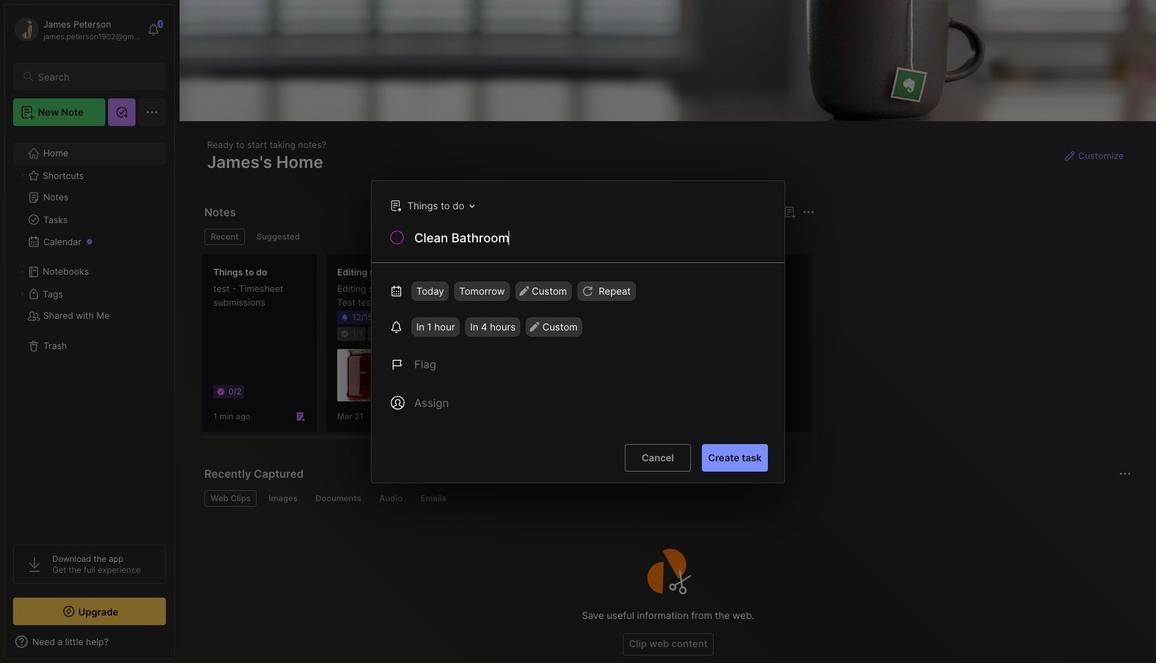 Task type: describe. For each thing, give the bounding box(es) containing it.
Enter task text field
[[413, 229, 768, 249]]

expand notebooks image
[[18, 268, 26, 276]]



Task type: locate. For each thing, give the bounding box(es) containing it.
1 vertical spatial tab list
[[205, 490, 1130, 507]]

none search field inside main element
[[38, 68, 154, 85]]

2 tab list from the top
[[205, 490, 1130, 507]]

Search text field
[[38, 70, 154, 83]]

expand tags image
[[18, 290, 26, 298]]

tree
[[5, 134, 174, 532]]

thumbnail image
[[337, 349, 390, 402]]

Go to note or move task field
[[384, 195, 480, 215]]

tab
[[205, 229, 245, 245], [250, 229, 306, 245], [205, 490, 257, 507], [263, 490, 304, 507], [310, 490, 368, 507], [373, 490, 409, 507], [415, 490, 453, 507]]

tree inside main element
[[5, 134, 174, 532]]

tab list
[[205, 229, 813, 245], [205, 490, 1130, 507]]

None search field
[[38, 68, 154, 85]]

main element
[[0, 0, 179, 663]]

0 vertical spatial tab list
[[205, 229, 813, 245]]

1 tab list from the top
[[205, 229, 813, 245]]

row group
[[202, 253, 1157, 441]]



Task type: vqa. For each thing, say whether or not it's contained in the screenshot.
Search TEXT FIELD
yes



